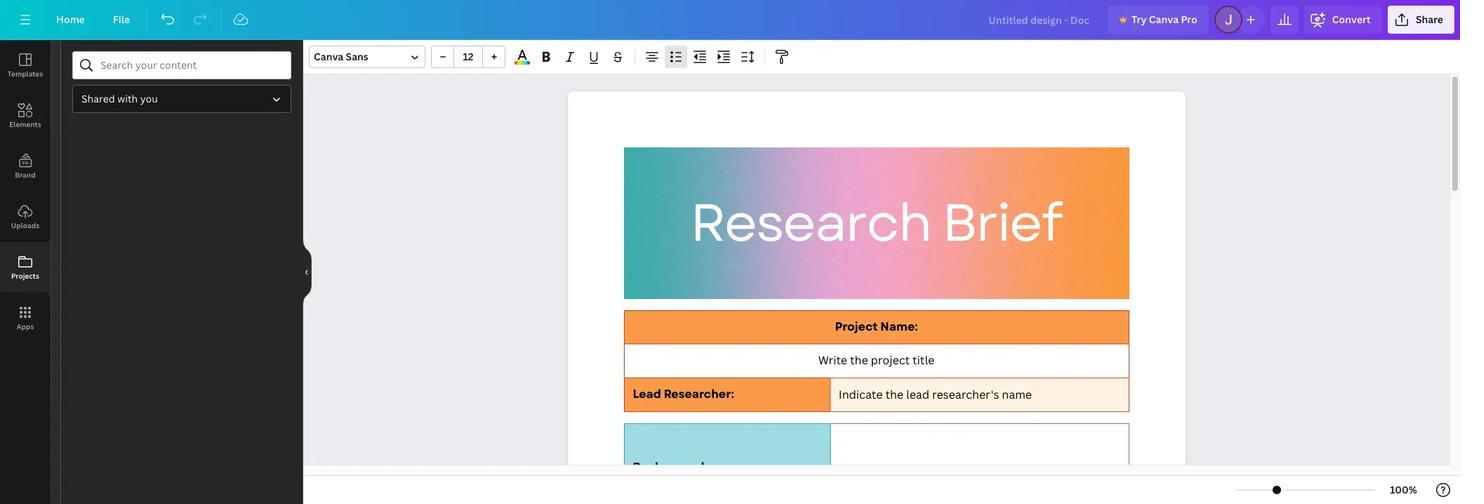 Task type: vqa. For each thing, say whether or not it's contained in the screenshot.
search field
no



Task type: locate. For each thing, give the bounding box(es) containing it.
try canva pro
[[1132, 13, 1198, 26]]

canva sans
[[314, 50, 369, 63]]

side panel tab list
[[0, 40, 51, 343]]

– – number field
[[459, 50, 478, 63]]

1 horizontal spatial canva
[[1150, 13, 1179, 26]]

convert button
[[1305, 6, 1383, 34]]

canva
[[1150, 13, 1179, 26], [314, 50, 344, 63]]

share button
[[1389, 6, 1455, 34]]

shared
[[81, 92, 115, 105]]

canva sans button
[[309, 46, 426, 68]]

try
[[1132, 13, 1147, 26]]

0 vertical spatial canva
[[1150, 13, 1179, 26]]

try canva pro button
[[1108, 6, 1209, 34]]

Research Brief text field
[[568, 91, 1186, 504]]

canva left sans
[[314, 50, 344, 63]]

file
[[113, 13, 130, 26]]

100%
[[1391, 483, 1418, 497]]

canva right try
[[1150, 13, 1179, 26]]

file button
[[102, 6, 141, 34]]

projects
[[11, 271, 39, 281]]

apps
[[17, 322, 34, 332]]

apps button
[[0, 293, 51, 343]]

brand
[[15, 170, 36, 180]]

hide image
[[303, 238, 312, 306]]

elements button
[[0, 91, 51, 141]]

1 vertical spatial canva
[[314, 50, 344, 63]]

group
[[431, 46, 506, 68]]

convert
[[1333, 13, 1372, 26]]

templates button
[[0, 40, 51, 91]]

you
[[140, 92, 158, 105]]

research brief
[[690, 185, 1062, 261]]

0 horizontal spatial canva
[[314, 50, 344, 63]]



Task type: describe. For each thing, give the bounding box(es) containing it.
Select ownership filter button
[[72, 85, 291, 113]]

with
[[117, 92, 138, 105]]

100% button
[[1382, 479, 1427, 502]]

pro
[[1182, 13, 1198, 26]]

templates
[[8, 69, 43, 79]]

shared with you
[[81, 92, 158, 105]]

projects button
[[0, 242, 51, 293]]

home
[[56, 13, 85, 26]]

canva inside the 'canva sans' dropdown button
[[314, 50, 344, 63]]

main menu bar
[[0, 0, 1461, 40]]

research
[[690, 185, 931, 261]]

color range image
[[515, 61, 530, 65]]

Design title text field
[[978, 6, 1103, 34]]

share
[[1417, 13, 1444, 26]]

uploads
[[11, 221, 39, 230]]

home link
[[45, 6, 96, 34]]

sans
[[346, 50, 369, 63]]

uploads button
[[0, 192, 51, 242]]

Search your content search field
[[100, 52, 282, 79]]

elements
[[9, 119, 41, 129]]

brief
[[942, 185, 1062, 261]]

canva inside try canva pro button
[[1150, 13, 1179, 26]]

brand button
[[0, 141, 51, 192]]



